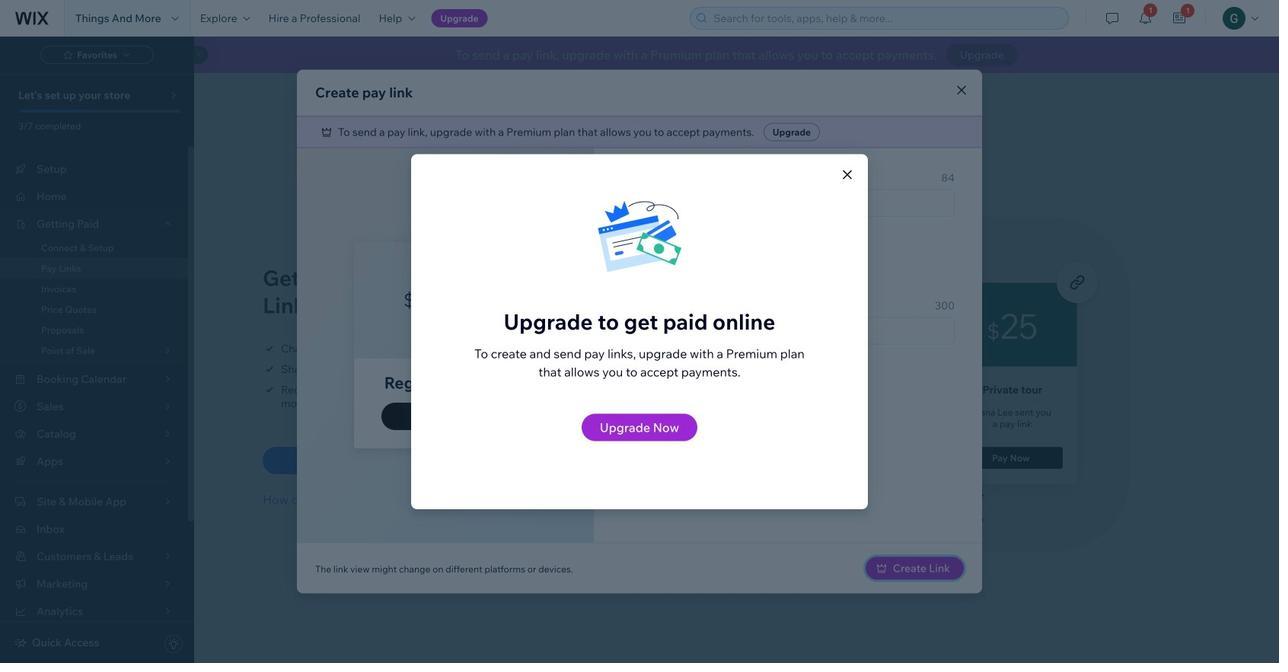 Task type: vqa. For each thing, say whether or not it's contained in the screenshot.
sixth select FIELD
no



Task type: describe. For each thing, give the bounding box(es) containing it.
sidebar element
[[0, 37, 208, 663]]

e.g., Registration fee field
[[622, 190, 949, 216]]

Search for tools, apps, help & more... field
[[709, 8, 1064, 29]]



Task type: locate. For each thing, give the bounding box(es) containing it.
Add more details about the payment field
[[622, 318, 949, 344]]

None text field
[[622, 254, 784, 280]]



